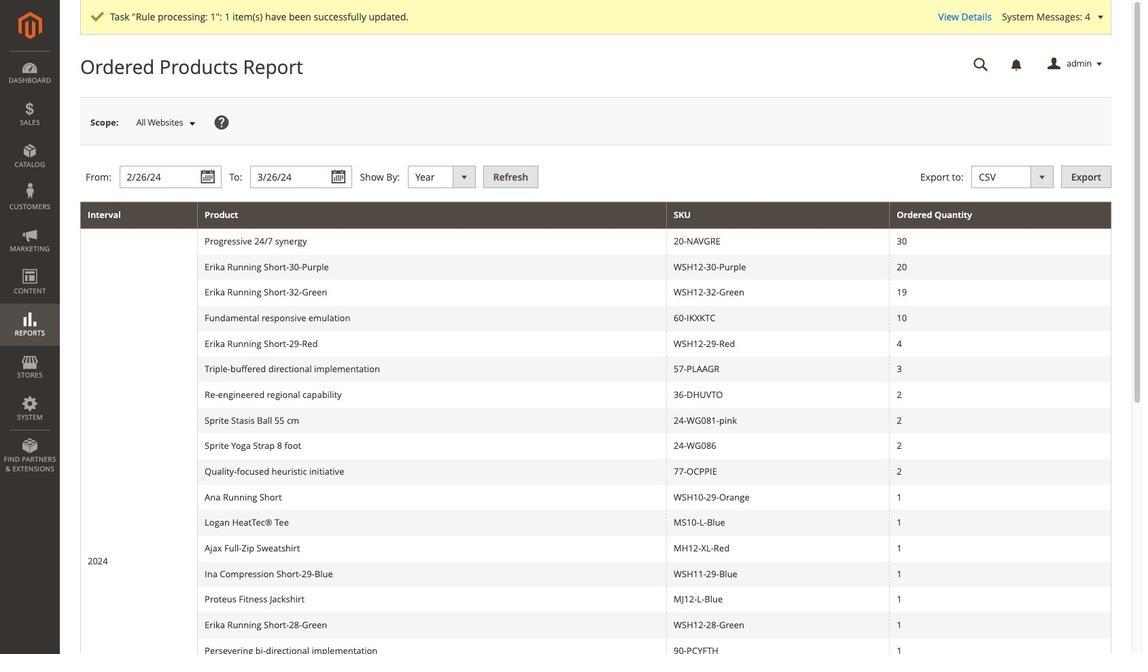 Task type: locate. For each thing, give the bounding box(es) containing it.
menu bar
[[0, 51, 60, 481]]

magento admin panel image
[[18, 12, 42, 39]]

None text field
[[964, 52, 998, 76], [119, 166, 221, 188], [250, 166, 352, 188], [964, 52, 998, 76], [119, 166, 221, 188], [250, 166, 352, 188]]



